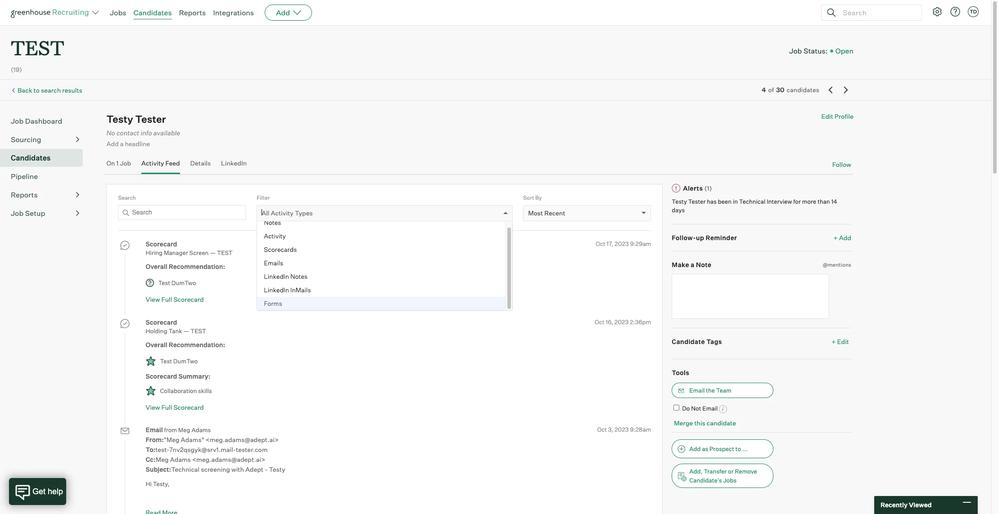 Task type: describe. For each thing, give the bounding box(es) containing it.
adept:
[[403, 501, 421, 508]]

activity for activity
[[264, 232, 286, 240]]

2 horizontal spatial a
[[691, 261, 695, 269]]

linkedin for linkedin inmails
[[264, 286, 289, 294]]

scorecard summary:
[[146, 373, 211, 381]]

testy tester no contact info available add a headline
[[106, 113, 180, 148]]

tank
[[169, 328, 182, 335]]

back to search results link
[[18, 86, 82, 94]]

2 full from the top
[[161, 404, 172, 412]]

+ edit
[[832, 338, 849, 346]]

add as prospect to ...
[[690, 446, 748, 453]]

overall recommendation: for manager
[[146, 263, 225, 271]]

linkedin for linkedin link
[[221, 159, 247, 167]]

on
[[106, 159, 115, 167]]

sort
[[523, 195, 534, 201]]

viewed
[[909, 502, 932, 510]]

add, transfer or remove candidate's jobs
[[690, 468, 757, 485]]

oct for oct 3, 2023 9:28am
[[597, 427, 607, 434]]

collaboration skills
[[160, 388, 212, 395]]

forms
[[264, 300, 282, 308]]

+ add
[[834, 234, 852, 242]]

details link
[[190, 159, 211, 172]]

linkedin link
[[221, 159, 247, 172]]

email for email from meg adams
[[146, 427, 163, 434]]

oct 16, 2023 2:36pm
[[595, 319, 651, 326]]

follow-
[[672, 234, 696, 242]]

candidates
[[787, 86, 820, 94]]

+ for + edit
[[832, 338, 836, 346]]

has
[[707, 198, 717, 205]]

1 horizontal spatial —
[[210, 250, 216, 257]]

0 vertical spatial <meg.adams@adept.ai>
[[206, 436, 279, 444]]

merge this candidate
[[674, 420, 736, 427]]

0 horizontal spatial reports link
[[11, 190, 79, 201]]

hi testy,
[[146, 481, 170, 488]]

add inside button
[[690, 446, 701, 453]]

2 vertical spatial test
[[191, 328, 206, 335]]

30
[[777, 86, 785, 94]]

of
[[769, 86, 774, 94]]

+ add link
[[834, 234, 852, 242]]

screening inside from: "meg adams" <meg.adams@adept.ai> to: test-7nv2qsgyk@srv1.mail-tester.com cc: meg adams <meg.adams@adept.ai> subject: technical screening with adept - testy
[[201, 466, 230, 474]]

tester for testy tester has been in technical interview for more than 14 days
[[689, 198, 706, 205]]

14
[[832, 198, 838, 205]]

oct 3, 2023 9:28am
[[597, 427, 651, 434]]

activity feed link
[[141, 159, 180, 172]]

0 horizontal spatial candidates link
[[11, 153, 79, 164]]

4
[[762, 86, 766, 94]]

job setup
[[11, 209, 45, 218]]

+ for + add
[[834, 234, 838, 242]]

technical inside from: "meg adams" <meg.adams@adept.ai> to: test-7nv2qsgyk@srv1.mail-tester.com cc: meg adams <meg.adams@adept.ai> subject: technical screening with adept - testy
[[171, 466, 200, 474]]

test-
[[155, 446, 169, 454]]

notes option
[[257, 216, 506, 230]]

feed
[[166, 159, 180, 167]]

dashboard
[[25, 117, 62, 126]]

remove
[[735, 468, 757, 476]]

emails option
[[257, 257, 506, 270]]

to:
[[146, 446, 155, 454]]

1 vertical spatial test
[[217, 250, 233, 257]]

0 horizontal spatial for
[[168, 501, 175, 508]]

1 horizontal spatial candidates link
[[134, 8, 172, 17]]

1 vertical spatial activity
[[271, 209, 294, 217]]

linkedin for linkedin notes
[[264, 273, 289, 281]]

more
[[802, 198, 817, 205]]

linkedin notes option
[[257, 270, 506, 284]]

test for holding
[[160, 358, 172, 365]]

recently
[[881, 502, 908, 510]]

job dashboard
[[11, 117, 62, 126]]

-
[[265, 466, 268, 474]]

scheduled
[[266, 501, 294, 508]]

greenhouse recruiting image
[[11, 7, 92, 18]]

tester.com
[[236, 446, 268, 454]]

job inside on 1 job link
[[120, 159, 131, 167]]

add inside popup button
[[276, 8, 290, 17]]

+ edit link
[[830, 336, 852, 348]]

oct for oct 17, 2023 9:29am
[[596, 240, 606, 248]]

Do Not Email checkbox
[[674, 405, 680, 411]]

testy for testy tester has been in technical interview for more than 14 days
[[672, 198, 687, 205]]

adams inside from: "meg adams" <meg.adams@adept.ai> to: test-7nv2qsgyk@srv1.mail-tester.com cc: meg adams <meg.adams@adept.ai> subject: technical screening with adept - testy
[[170, 456, 191, 464]]

0 horizontal spatial —
[[183, 328, 189, 335]]

(1)
[[705, 185, 713, 192]]

1 view full scorecard from the top
[[146, 296, 204, 304]]

2023 for 3,
[[615, 427, 629, 434]]

recommendation: for screen
[[169, 263, 225, 271]]

all activity types
[[262, 209, 313, 217]]

job dashboard link
[[11, 116, 79, 127]]

integrations
[[213, 8, 254, 17]]

test dumtwo for manager
[[158, 280, 196, 287]]

td
[[970, 9, 977, 15]]

0 horizontal spatial jobs
[[110, 8, 126, 17]]

hiring
[[146, 250, 163, 257]]

interview
[[767, 198, 792, 205]]

jobs inside "add, transfer or remove candidate's jobs"
[[724, 477, 737, 485]]

td button
[[967, 5, 981, 19]]

skills
[[198, 388, 212, 395]]

up
[[696, 234, 705, 242]]

scorecard up "collaboration"
[[146, 373, 177, 381]]

0 vertical spatial candidates
[[134, 8, 172, 17]]

16,
[[606, 319, 613, 326]]

overall recommendation: for tank
[[146, 341, 225, 349]]

17,
[[607, 240, 614, 248]]

sharing
[[176, 501, 197, 508]]

screen
[[189, 250, 209, 257]]

hiring manager screen — test
[[146, 250, 233, 257]]

testy,
[[153, 481, 170, 488]]

email the team button
[[672, 383, 774, 399]]

testy tester has been in technical interview for more than 14 days
[[672, 198, 838, 214]]

open
[[836, 46, 854, 55]]

note
[[696, 261, 712, 269]]

no
[[106, 129, 115, 137]]

tools
[[672, 369, 690, 377]]

profile
[[835, 113, 854, 120]]

pipeline
[[11, 172, 38, 181]]

strong yes image for overall recommendation:
[[146, 356, 156, 367]]

make a note
[[672, 261, 712, 269]]

job for job dashboard
[[11, 117, 24, 126]]

recent
[[545, 209, 566, 217]]

your
[[198, 501, 210, 508]]

...
[[743, 446, 748, 453]]

1 vertical spatial <meg.adams@adept.ai>
[[192, 456, 265, 464]]

0 vertical spatial to
[[34, 86, 40, 94]]

"meg
[[164, 436, 179, 444]]

2023 for 17,
[[615, 240, 629, 248]]

(19)
[[11, 66, 22, 73]]

technical
[[309, 501, 334, 508]]

collaboration
[[160, 388, 197, 395]]

test link
[[11, 25, 64, 63]]

overall for holding
[[146, 341, 167, 349]]

test dumtwo for tank
[[160, 358, 198, 365]]

merge this candidate link
[[674, 420, 736, 427]]

testy for testy tester no contact info available add a headline
[[106, 113, 133, 125]]

from: "meg adams" <meg.adams@adept.ai> to: test-7nv2qsgyk@srv1.mail-tester.com cc: meg adams <meg.adams@adept.ai> subject: technical screening with adept - testy
[[146, 436, 285, 474]]

job for job setup
[[11, 209, 24, 218]]



Task type: vqa. For each thing, say whether or not it's contained in the screenshot.
Jane
no



Task type: locate. For each thing, give the bounding box(es) containing it.
email inside button
[[690, 387, 705, 394]]

activity right all
[[271, 209, 294, 217]]

tester for testy tester no contact info available add a headline
[[135, 113, 166, 125]]

0 vertical spatial overall
[[146, 263, 167, 271]]

job left setup
[[11, 209, 24, 218]]

overall down hiring
[[146, 263, 167, 271]]

adams down the "meg
[[170, 456, 191, 464]]

strong yes image for scorecard summary:
[[146, 386, 156, 397]]

0 vertical spatial candidates link
[[134, 8, 172, 17]]

0 vertical spatial +
[[834, 234, 838, 242]]

0 vertical spatial reports link
[[179, 8, 206, 17]]

back
[[18, 86, 32, 94]]

testy inside from: "meg adams" <meg.adams@adept.ai> to: test-7nv2qsgyk@srv1.mail-tester.com cc: meg adams <meg.adams@adept.ai> subject: technical screening with adept - testy
[[269, 466, 285, 474]]

with left adept
[[231, 466, 244, 474]]

1 vertical spatial tester
[[689, 198, 706, 205]]

candidate's
[[690, 477, 722, 485]]

availability!
[[212, 501, 243, 508]]

activity left 'feed'
[[141, 159, 164, 167]]

1 overall from the top
[[146, 263, 167, 271]]

1 horizontal spatial notes
[[291, 273, 308, 281]]

0 horizontal spatial screening
[[201, 466, 230, 474]]

—
[[210, 250, 216, 257], [183, 328, 189, 335]]

1 horizontal spatial jobs
[[724, 477, 737, 485]]

1 horizontal spatial adams
[[192, 427, 211, 434]]

activity for activity feed
[[141, 159, 164, 167]]

add as prospect to ... button
[[672, 440, 774, 459]]

do
[[682, 405, 690, 412]]

1 vertical spatial to
[[736, 446, 741, 453]]

job left status:
[[790, 46, 802, 55]]

view down "collaboration"
[[146, 404, 160, 412]]

0 vertical spatial view
[[146, 296, 160, 304]]

reports left integrations
[[179, 8, 206, 17]]

sourcing
[[11, 135, 41, 144]]

jobs link
[[110, 8, 126, 17]]

view for first view full scorecard 'link' from the top
[[146, 296, 160, 304]]

been
[[718, 198, 732, 205]]

1 overall recommendation: from the top
[[146, 263, 225, 271]]

1 horizontal spatial reports
[[179, 8, 206, 17]]

notes down all
[[264, 219, 281, 226]]

scorecards option
[[257, 243, 506, 257]]

edit
[[822, 113, 834, 120], [838, 338, 849, 346]]

0 vertical spatial screening
[[201, 466, 230, 474]]

oct left 16,
[[595, 319, 605, 326]]

1 vertical spatial jobs
[[724, 477, 737, 485]]

0 horizontal spatial testy
[[106, 113, 133, 125]]

None text field
[[672, 274, 830, 319]]

1 horizontal spatial testy
[[269, 466, 285, 474]]

in
[[733, 198, 738, 205]]

scorecard up holding tank — test
[[174, 296, 204, 304]]

0 vertical spatial full
[[161, 296, 172, 304]]

with left adept:
[[390, 501, 401, 508]]

<meg.adams@adept.ai> down tester.com
[[192, 456, 265, 464]]

for right thanks
[[168, 501, 175, 508]]

available
[[153, 129, 180, 137]]

0 horizontal spatial edit
[[822, 113, 834, 120]]

0 horizontal spatial to
[[34, 86, 40, 94]]

None field
[[262, 206, 264, 221]]

not
[[691, 405, 701, 412]]

0 vertical spatial test dumtwo
[[158, 280, 196, 287]]

contact
[[117, 129, 139, 137]]

candidates link up pipeline link
[[11, 153, 79, 164]]

reports link down pipeline link
[[11, 190, 79, 201]]

1 vertical spatial candidates
[[11, 154, 51, 163]]

testy inside testy tester has been in technical interview for more than 14 days
[[672, 198, 687, 205]]

1 vertical spatial screening
[[335, 501, 362, 508]]

9:29am
[[630, 240, 651, 248]]

or
[[728, 468, 734, 476]]

1 vertical spatial test
[[160, 358, 172, 365]]

scorecard up hiring
[[146, 240, 177, 248]]

testy right -
[[269, 466, 285, 474]]

activity up scorecards on the left top of the page
[[264, 232, 286, 240]]

dumtwo up the scorecard summary:
[[173, 358, 198, 365]]

overall for hiring
[[146, 263, 167, 271]]

notes up inmails on the bottom of page
[[291, 273, 308, 281]]

1 full from the top
[[161, 296, 172, 304]]

2 vertical spatial 2023
[[615, 427, 629, 434]]

recommendation: down screen
[[169, 263, 225, 271]]

email for email the team
[[690, 387, 705, 394]]

to left ...
[[736, 446, 741, 453]]

activity inside option
[[264, 232, 286, 240]]

2 view full scorecard link from the top
[[146, 404, 204, 412]]

1 horizontal spatial tester
[[689, 198, 706, 205]]

prospect
[[710, 446, 735, 453]]

email the team
[[690, 387, 732, 394]]

meg inside email from meg adams
[[178, 427, 190, 434]]

1 vertical spatial strong yes image
[[146, 386, 156, 397]]

view for 1st view full scorecard 'link' from the bottom of the page
[[146, 404, 160, 412]]

+
[[834, 234, 838, 242], [832, 338, 836, 346]]

2 horizontal spatial for
[[794, 198, 801, 205]]

1 strong yes image from the top
[[146, 356, 156, 367]]

subject:
[[146, 466, 171, 474]]

0 vertical spatial with
[[231, 466, 244, 474]]

2 vertical spatial testy
[[269, 466, 285, 474]]

linkedin right details
[[221, 159, 247, 167]]

0 horizontal spatial technical
[[171, 466, 200, 474]]

1 horizontal spatial meg
[[178, 427, 190, 434]]

0 vertical spatial oct
[[596, 240, 606, 248]]

pipeline link
[[11, 171, 79, 182]]

1 view full scorecard link from the top
[[146, 296, 204, 304]]

screening down 7nv2qsgyk@srv1.mail-
[[201, 466, 230, 474]]

2 overall from the top
[[146, 341, 167, 349]]

you
[[244, 501, 254, 508]]

add, transfer or remove candidate's jobs button
[[672, 464, 774, 489]]

0 vertical spatial test
[[11, 34, 64, 61]]

2 vertical spatial linkedin
[[264, 286, 289, 294]]

2 strong yes image from the top
[[146, 386, 156, 397]]

2 vertical spatial email
[[146, 427, 163, 434]]

<meg.adams@adept.ai> up tester.com
[[206, 436, 279, 444]]

full up tank
[[161, 296, 172, 304]]

list box containing notes
[[257, 216, 512, 311]]

4 of 30 candidates
[[762, 86, 820, 94]]

1 vertical spatial reports
[[11, 191, 38, 200]]

2023 right 17,
[[615, 240, 629, 248]]

0 vertical spatial meg
[[178, 427, 190, 434]]

1 vertical spatial testy
[[672, 198, 687, 205]]

candidates right jobs link
[[134, 8, 172, 17]]

0 horizontal spatial meg
[[156, 456, 169, 464]]

search
[[118, 195, 136, 201]]

testy
[[106, 113, 133, 125], [672, 198, 687, 205], [269, 466, 285, 474]]

forms option
[[257, 297, 506, 311]]

0 vertical spatial reports
[[179, 8, 206, 17]]

view full scorecard down no decision icon
[[146, 296, 204, 304]]

technical down 7nv2qsgyk@srv1.mail-
[[171, 466, 200, 474]]

test dumtwo
[[158, 280, 196, 287], [160, 358, 198, 365]]

0 horizontal spatial test
[[11, 34, 64, 61]]

back to search results
[[18, 86, 82, 94]]

0 horizontal spatial notes
[[264, 219, 281, 226]]

2 horizontal spatial test
[[217, 250, 233, 257]]

a left "note"
[[691, 261, 695, 269]]

1 vertical spatial reports link
[[11, 190, 79, 201]]

1 horizontal spatial screening
[[335, 501, 362, 508]]

1 vertical spatial dumtwo
[[173, 358, 198, 365]]

9:28am
[[630, 427, 651, 434]]

make
[[672, 261, 690, 269]]

2023 right 16,
[[615, 319, 629, 326]]

meg down test-
[[156, 456, 169, 464]]

team
[[717, 387, 732, 394]]

Search text field
[[841, 6, 914, 19]]

reports inside reports link
[[11, 191, 38, 200]]

0 vertical spatial strong yes image
[[146, 356, 156, 367]]

2 vertical spatial a
[[304, 501, 307, 508]]

scorecard up holding
[[146, 319, 177, 326]]

1 vertical spatial notes
[[291, 273, 308, 281]]

on 1 job
[[106, 159, 131, 167]]

0 vertical spatial dumtwo
[[172, 280, 196, 287]]

1 horizontal spatial reports link
[[179, 8, 206, 17]]

1 vertical spatial with
[[390, 501, 401, 508]]

dumtwo down hiring manager screen — test
[[172, 280, 196, 287]]

0 vertical spatial activity
[[141, 159, 164, 167]]

1 vertical spatial a
[[691, 261, 695, 269]]

to
[[34, 86, 40, 94], [736, 446, 741, 453]]

alerts
[[683, 185, 703, 192]]

test right tank
[[191, 328, 206, 335]]

for
[[794, 198, 801, 205], [168, 501, 175, 508], [295, 501, 303, 508]]

test
[[158, 280, 170, 287], [160, 358, 172, 365]]

reports link left integrations
[[179, 8, 206, 17]]

recently viewed
[[881, 502, 932, 510]]

integrations link
[[213, 8, 254, 17]]

from:
[[146, 436, 164, 444]]

test right no decision icon
[[158, 280, 170, 287]]

1 horizontal spatial a
[[304, 501, 307, 508]]

oct for oct 16, 2023 2:36pm
[[595, 319, 605, 326]]

test dumtwo right no decision icon
[[158, 280, 196, 287]]

dumtwo for tank
[[173, 358, 198, 365]]

1 vertical spatial overall recommendation:
[[146, 341, 225, 349]]

— right screen
[[210, 250, 216, 257]]

2 view full scorecard from the top
[[146, 404, 204, 412]]

job inside job setup link
[[11, 209, 24, 218]]

recommendation: for —
[[169, 341, 225, 349]]

edit profile
[[822, 113, 854, 120]]

1 horizontal spatial test
[[191, 328, 206, 335]]

oct left 17,
[[596, 240, 606, 248]]

0 vertical spatial 2023
[[615, 240, 629, 248]]

0 vertical spatial a
[[120, 140, 124, 148]]

0 vertical spatial test
[[158, 280, 170, 287]]

tester inside testy tester has been in technical interview for more than 14 days
[[689, 198, 706, 205]]

adams inside email from meg adams
[[192, 427, 211, 434]]

1 vertical spatial email
[[703, 405, 718, 412]]

0 vertical spatial view full scorecard
[[146, 296, 204, 304]]

dumtwo for manager
[[172, 280, 196, 287]]

with inside from: "meg adams" <meg.adams@adept.ai> to: test-7nv2qsgyk@srv1.mail-tester.com cc: meg adams <meg.adams@adept.ai> subject: technical screening with adept - testy
[[231, 466, 244, 474]]

1 vertical spatial candidates link
[[11, 153, 79, 164]]

linkedin inmails option
[[257, 284, 506, 297]]

most
[[528, 209, 543, 217]]

1 horizontal spatial to
[[736, 446, 741, 453]]

1 vertical spatial recommendation:
[[169, 341, 225, 349]]

view full scorecard down "collaboration"
[[146, 404, 204, 412]]

strong yes image left "collaboration"
[[146, 386, 156, 397]]

0 vertical spatial tester
[[135, 113, 166, 125]]

no decision image
[[146, 279, 155, 288]]

linkedin inmails
[[264, 286, 311, 294]]

most recent option
[[528, 209, 566, 217]]

thanks
[[146, 501, 166, 508]]

emails
[[264, 259, 283, 267]]

overall recommendation: down hiring manager screen — test
[[146, 263, 225, 271]]

2 horizontal spatial testy
[[672, 198, 687, 205]]

Search text field
[[118, 205, 246, 220]]

a left technical on the left
[[304, 501, 307, 508]]

follow-up reminder
[[672, 234, 737, 242]]

1 vertical spatial 2023
[[615, 319, 629, 326]]

job status:
[[790, 46, 828, 55]]

tester up "info"
[[135, 113, 166, 125]]

0 vertical spatial linkedin
[[221, 159, 247, 167]]

by
[[536, 195, 542, 201]]

email left the
[[690, 387, 705, 394]]

email up from:
[[146, 427, 163, 434]]

1 vertical spatial —
[[183, 328, 189, 335]]

1 vertical spatial meg
[[156, 456, 169, 464]]

transfer
[[704, 468, 727, 476]]

follow link
[[833, 160, 852, 169]]

for inside testy tester has been in technical interview for more than 14 days
[[794, 198, 801, 205]]

are
[[256, 501, 264, 508]]

strong yes image
[[146, 356, 156, 367], [146, 386, 156, 397]]

activity option
[[257, 230, 506, 243]]

search
[[41, 86, 61, 94]]

candidate
[[672, 338, 705, 346]]

0 vertical spatial adams
[[192, 427, 211, 434]]

email right not
[[703, 405, 718, 412]]

linkedin up forms
[[264, 286, 289, 294]]

alerts (1)
[[683, 185, 713, 192]]

types
[[295, 209, 313, 217]]

1 vertical spatial linkedin
[[264, 273, 289, 281]]

1 horizontal spatial for
[[295, 501, 303, 508]]

holding tank — test
[[146, 328, 206, 335]]

configure image
[[932, 6, 943, 17]]

notes inside notes option
[[264, 219, 281, 226]]

— right tank
[[183, 328, 189, 335]]

0 vertical spatial notes
[[264, 219, 281, 226]]

filter
[[257, 195, 270, 201]]

follow
[[833, 161, 852, 168]]

view full scorecard link down no decision icon
[[146, 296, 204, 304]]

for right scheduled
[[295, 501, 303, 508]]

testy up days
[[672, 198, 687, 205]]

1 vertical spatial view full scorecard
[[146, 404, 204, 412]]

notes inside the linkedin notes option
[[291, 273, 308, 281]]

linkedin notes
[[264, 273, 308, 281]]

1 horizontal spatial with
[[390, 501, 401, 508]]

test up the scorecard summary:
[[160, 358, 172, 365]]

candidates link right jobs link
[[134, 8, 172, 17]]

candidates down sourcing
[[11, 154, 51, 163]]

a inside testy tester no contact info available add a headline
[[120, 140, 124, 148]]

view
[[146, 296, 160, 304], [146, 404, 160, 412]]

1 horizontal spatial edit
[[838, 338, 849, 346]]

test
[[11, 34, 64, 61], [217, 250, 233, 257], [191, 328, 206, 335]]

adams up adams"
[[192, 427, 211, 434]]

reports down pipeline
[[11, 191, 38, 200]]

to right back
[[34, 86, 40, 94]]

0 vertical spatial jobs
[[110, 8, 126, 17]]

from
[[164, 427, 177, 434]]

test right screen
[[217, 250, 233, 257]]

0 horizontal spatial a
[[120, 140, 124, 148]]

job right the 1
[[120, 159, 131, 167]]

meg
[[178, 427, 190, 434], [156, 456, 169, 464]]

2 recommendation: from the top
[[169, 341, 225, 349]]

2 overall recommendation: from the top
[[146, 341, 225, 349]]

view full scorecard link down "collaboration"
[[146, 404, 204, 412]]

tester down alerts (1)
[[689, 198, 706, 205]]

a down contact
[[120, 140, 124, 148]]

linkedin
[[221, 159, 247, 167], [264, 273, 289, 281], [264, 286, 289, 294]]

<meg.adams@adept.ai>
[[206, 436, 279, 444], [192, 456, 265, 464]]

full down "collaboration"
[[161, 404, 172, 412]]

job up sourcing
[[11, 117, 24, 126]]

1 horizontal spatial technical
[[739, 198, 766, 205]]

for left more
[[794, 198, 801, 205]]

on 1 job link
[[106, 159, 131, 172]]

0 vertical spatial testy
[[106, 113, 133, 125]]

technical inside testy tester has been in technical interview for more than 14 days
[[739, 198, 766, 205]]

test up (19)
[[11, 34, 64, 61]]

0 horizontal spatial with
[[231, 466, 244, 474]]

2023 right 3,
[[615, 427, 629, 434]]

0 vertical spatial email
[[690, 387, 705, 394]]

scorecards
[[264, 246, 297, 253]]

2 vertical spatial oct
[[597, 427, 607, 434]]

@mentions
[[823, 262, 852, 269]]

test for hiring
[[158, 280, 170, 287]]

0 horizontal spatial reports
[[11, 191, 38, 200]]

testy inside testy tester no contact info available add a headline
[[106, 113, 133, 125]]

0 horizontal spatial tester
[[135, 113, 166, 125]]

interview
[[363, 501, 389, 508]]

thanks for sharing your availability! you are scheduled for a technical screening interview with adept:
[[146, 501, 421, 508]]

dumtwo
[[172, 280, 196, 287], [173, 358, 198, 365]]

scorecard down collaboration skills
[[174, 404, 204, 412]]

1 recommendation: from the top
[[169, 263, 225, 271]]

job for job status:
[[790, 46, 802, 55]]

candidate
[[707, 420, 736, 427]]

holding
[[146, 328, 167, 335]]

jobs
[[110, 8, 126, 17], [724, 477, 737, 485]]

add inside testy tester no contact info available add a headline
[[106, 140, 119, 148]]

oct
[[596, 240, 606, 248], [595, 319, 605, 326], [597, 427, 607, 434]]

2 view from the top
[[146, 404, 160, 412]]

to inside button
[[736, 446, 741, 453]]

0 vertical spatial —
[[210, 250, 216, 257]]

overall recommendation: down holding tank — test
[[146, 341, 225, 349]]

oct left 3,
[[597, 427, 607, 434]]

meg up adams"
[[178, 427, 190, 434]]

tester inside testy tester no contact info available add a headline
[[135, 113, 166, 125]]

0 vertical spatial recommendation:
[[169, 263, 225, 271]]

3,
[[608, 427, 614, 434]]

linkedin down emails
[[264, 273, 289, 281]]

1 vertical spatial overall
[[146, 341, 167, 349]]

1 vertical spatial +
[[832, 338, 836, 346]]

meg inside from: "meg adams" <meg.adams@adept.ai> to: test-7nv2qsgyk@srv1.mail-tester.com cc: meg adams <meg.adams@adept.ai> subject: technical screening with adept - testy
[[156, 456, 169, 464]]

screening right technical on the left
[[335, 501, 362, 508]]

inmails
[[291, 286, 311, 294]]

2023 for 16,
[[615, 319, 629, 326]]

test dumtwo up the scorecard summary:
[[160, 358, 198, 365]]

list box
[[257, 216, 512, 311]]

view down no decision icon
[[146, 296, 160, 304]]

strong yes image down holding
[[146, 356, 156, 367]]

recommendation: down holding tank — test
[[169, 341, 225, 349]]

hi
[[146, 481, 152, 488]]

testy up contact
[[106, 113, 133, 125]]

1 view from the top
[[146, 296, 160, 304]]

overall down holding
[[146, 341, 167, 349]]

job inside job dashboard link
[[11, 117, 24, 126]]

technical right in
[[739, 198, 766, 205]]



